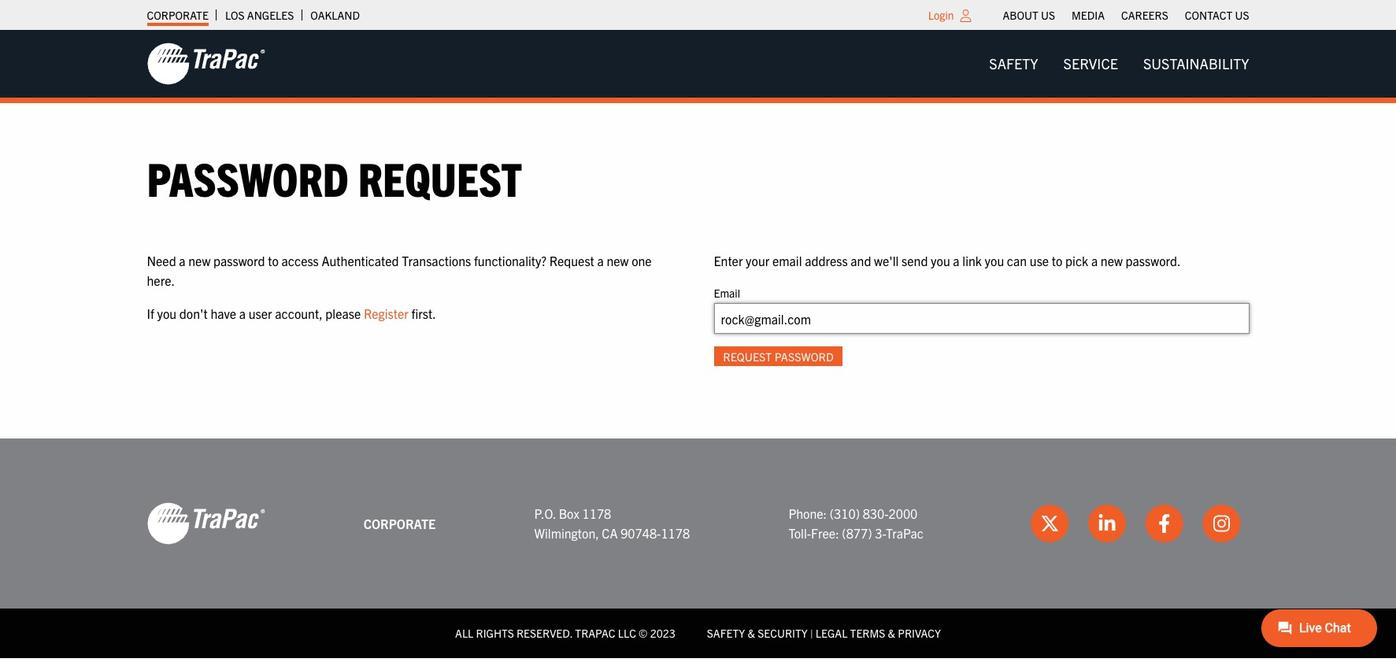 Task type: locate. For each thing, give the bounding box(es) containing it.
you right send
[[931, 252, 950, 268]]

pick
[[1066, 252, 1089, 268]]

safety down about
[[989, 54, 1038, 72]]

new right pick on the top
[[1101, 252, 1123, 268]]

1 us from the left
[[1041, 8, 1055, 22]]

0 vertical spatial corporate image
[[147, 42, 265, 86]]

0 horizontal spatial &
[[748, 626, 755, 641]]

us right the contact
[[1235, 8, 1250, 22]]

footer
[[0, 439, 1396, 658]]

first.
[[412, 305, 436, 321]]

new left one in the top left of the page
[[607, 252, 629, 268]]

terms
[[850, 626, 886, 641]]

0 vertical spatial request
[[358, 149, 522, 206]]

phone:
[[789, 505, 827, 521]]

register
[[364, 305, 409, 321]]

0 horizontal spatial corporate
[[147, 8, 209, 22]]

830-
[[863, 505, 889, 521]]

1 horizontal spatial safety
[[989, 54, 1038, 72]]

enter
[[714, 252, 743, 268]]

oakland
[[311, 8, 360, 22]]

1 horizontal spatial new
[[607, 252, 629, 268]]

menu bar down careers link in the top of the page
[[977, 48, 1262, 80]]

new right the need at the top left
[[188, 252, 211, 268]]

security
[[758, 626, 808, 641]]

0 horizontal spatial us
[[1041, 8, 1055, 22]]

to left access
[[268, 252, 279, 268]]

2 horizontal spatial you
[[985, 252, 1004, 268]]

2 new from the left
[[607, 252, 629, 268]]

los
[[225, 8, 245, 22]]

a right the need at the top left
[[179, 252, 186, 268]]

1 vertical spatial request
[[549, 252, 594, 268]]

0 horizontal spatial request
[[358, 149, 522, 206]]

3-
[[875, 526, 886, 541]]

we'll
[[874, 252, 899, 268]]

trapac
[[575, 626, 615, 641]]

register link
[[364, 305, 409, 321]]

los angeles
[[225, 8, 294, 22]]

1 vertical spatial corporate image
[[147, 502, 265, 546]]

None submit
[[714, 347, 843, 367]]

password
[[147, 149, 349, 206]]

safety inside "menu bar"
[[989, 54, 1038, 72]]

trapac
[[886, 526, 924, 541]]

one
[[632, 252, 652, 268]]

about us
[[1003, 8, 1055, 22]]

media
[[1072, 8, 1105, 22]]

don't
[[179, 305, 208, 321]]

oakland link
[[311, 4, 360, 26]]

1 horizontal spatial &
[[888, 626, 896, 641]]

you right the if
[[157, 305, 177, 321]]

legal terms & privacy link
[[816, 626, 941, 641]]

us right about
[[1041, 8, 1055, 22]]

media link
[[1072, 4, 1105, 26]]

safety & security link
[[707, 626, 808, 641]]

menu bar containing safety
[[977, 48, 1262, 80]]

to
[[268, 252, 279, 268], [1052, 252, 1063, 268]]

here.
[[147, 273, 175, 288]]

2 us from the left
[[1235, 8, 1250, 22]]

1 horizontal spatial 1178
[[661, 526, 690, 541]]

1 to from the left
[[268, 252, 279, 268]]

1178
[[582, 505, 611, 521], [661, 526, 690, 541]]

contact us link
[[1185, 4, 1250, 26]]

us for contact us
[[1235, 8, 1250, 22]]

rights
[[476, 626, 514, 641]]

to right use
[[1052, 252, 1063, 268]]

privacy
[[898, 626, 941, 641]]

corporate
[[147, 8, 209, 22], [364, 516, 436, 531]]

1 horizontal spatial you
[[931, 252, 950, 268]]

1 horizontal spatial request
[[549, 252, 594, 268]]

us
[[1041, 8, 1055, 22], [1235, 8, 1250, 22]]

if you don't have a user account, please register first.
[[147, 305, 436, 321]]

your
[[746, 252, 770, 268]]

1 horizontal spatial corporate
[[364, 516, 436, 531]]

you right link
[[985, 252, 1004, 268]]

0 vertical spatial safety
[[989, 54, 1038, 72]]

corporate image
[[147, 42, 265, 86], [147, 502, 265, 546]]

new
[[188, 252, 211, 268], [607, 252, 629, 268], [1101, 252, 1123, 268]]

safety left "security"
[[707, 626, 745, 641]]

1 vertical spatial menu bar
[[977, 48, 1262, 80]]

request
[[358, 149, 522, 206], [549, 252, 594, 268]]

|
[[810, 626, 813, 641]]

careers
[[1122, 8, 1169, 22]]

menu bar up service
[[995, 4, 1258, 26]]

account,
[[275, 305, 323, 321]]

0 vertical spatial 1178
[[582, 505, 611, 521]]

©
[[639, 626, 648, 641]]

0 horizontal spatial to
[[268, 252, 279, 268]]

2 horizontal spatial new
[[1101, 252, 1123, 268]]

0 vertical spatial menu bar
[[995, 4, 1258, 26]]

1 horizontal spatial to
[[1052, 252, 1063, 268]]

& right "terms"
[[888, 626, 896, 641]]

0 horizontal spatial safety
[[707, 626, 745, 641]]

access
[[282, 252, 319, 268]]

1 vertical spatial safety
[[707, 626, 745, 641]]

&
[[748, 626, 755, 641], [888, 626, 896, 641]]

0 horizontal spatial new
[[188, 252, 211, 268]]

& left "security"
[[748, 626, 755, 641]]

all rights reserved. trapac llc © 2023
[[455, 626, 676, 641]]

free:
[[811, 526, 839, 541]]

1 horizontal spatial us
[[1235, 8, 1250, 22]]

you
[[931, 252, 950, 268], [985, 252, 1004, 268], [157, 305, 177, 321]]

toll-
[[789, 526, 811, 541]]

safety link
[[977, 48, 1051, 80]]

0 horizontal spatial 1178
[[582, 505, 611, 521]]

address
[[805, 252, 848, 268]]

1 vertical spatial corporate
[[364, 516, 436, 531]]

0 vertical spatial corporate
[[147, 8, 209, 22]]

menu bar
[[995, 4, 1258, 26], [977, 48, 1262, 80]]

a
[[179, 252, 186, 268], [597, 252, 604, 268], [953, 252, 960, 268], [1092, 252, 1098, 268], [239, 305, 246, 321]]

login
[[928, 8, 954, 22]]

have
[[211, 305, 236, 321]]

1 vertical spatial 1178
[[661, 526, 690, 541]]

safety
[[989, 54, 1038, 72], [707, 626, 745, 641]]

1178 right ca
[[661, 526, 690, 541]]

1178 up ca
[[582, 505, 611, 521]]



Task type: describe. For each thing, give the bounding box(es) containing it.
send
[[902, 252, 928, 268]]

angeles
[[247, 8, 294, 22]]

(877)
[[842, 526, 872, 541]]

a left user
[[239, 305, 246, 321]]

contact us
[[1185, 8, 1250, 22]]

and
[[851, 252, 871, 268]]

phone: (310) 830-2000 toll-free: (877) 3-trapac
[[789, 505, 924, 541]]

2 & from the left
[[888, 626, 896, 641]]

enter your email address and we'll send you a link you can use to pick a new password.
[[714, 252, 1181, 268]]

password request
[[147, 149, 522, 206]]

request inside need a new password to access authenticated transactions functionality? request a new one here.
[[549, 252, 594, 268]]

us for about us
[[1041, 8, 1055, 22]]

reserved.
[[517, 626, 573, 641]]

a right pick on the top
[[1092, 252, 1098, 268]]

all
[[455, 626, 474, 641]]

legal
[[816, 626, 848, 641]]

2 to from the left
[[1052, 252, 1063, 268]]

safety for safety
[[989, 54, 1038, 72]]

service
[[1064, 54, 1118, 72]]

contact
[[1185, 8, 1233, 22]]

0 horizontal spatial you
[[157, 305, 177, 321]]

corporate link
[[147, 4, 209, 26]]

functionality?
[[474, 252, 547, 268]]

need a new password to access authenticated transactions functionality? request a new one here.
[[147, 252, 652, 288]]

link
[[963, 252, 982, 268]]

can
[[1007, 252, 1027, 268]]

none submit inside password request main content
[[714, 347, 843, 367]]

a left one in the top left of the page
[[597, 252, 604, 268]]

sustainability link
[[1131, 48, 1262, 80]]

p.o.
[[534, 505, 556, 521]]

llc
[[618, 626, 636, 641]]

about
[[1003, 8, 1039, 22]]

use
[[1030, 252, 1049, 268]]

careers link
[[1122, 4, 1169, 26]]

if
[[147, 305, 154, 321]]

about us link
[[1003, 4, 1055, 26]]

Email text field
[[714, 304, 1250, 334]]

2 corporate image from the top
[[147, 502, 265, 546]]

los angeles link
[[225, 4, 294, 26]]

sustainability
[[1144, 54, 1250, 72]]

ca
[[602, 526, 618, 541]]

2023
[[650, 626, 676, 641]]

light image
[[960, 9, 972, 22]]

safety & security | legal terms & privacy
[[707, 626, 941, 641]]

safety for safety & security | legal terms & privacy
[[707, 626, 745, 641]]

password request main content
[[131, 149, 1265, 392]]

3 new from the left
[[1101, 252, 1123, 268]]

password.
[[1126, 252, 1181, 268]]

menu bar containing about us
[[995, 4, 1258, 26]]

email
[[714, 286, 740, 300]]

wilmington,
[[534, 526, 599, 541]]

a left link
[[953, 252, 960, 268]]

authenticated
[[322, 252, 399, 268]]

1 new from the left
[[188, 252, 211, 268]]

need
[[147, 252, 176, 268]]

footer containing p.o. box 1178
[[0, 439, 1396, 658]]

service link
[[1051, 48, 1131, 80]]

user
[[249, 305, 272, 321]]

to inside need a new password to access authenticated transactions functionality? request a new one here.
[[268, 252, 279, 268]]

1 corporate image from the top
[[147, 42, 265, 86]]

1 & from the left
[[748, 626, 755, 641]]

please
[[326, 305, 361, 321]]

box
[[559, 505, 580, 521]]

password
[[213, 252, 265, 268]]

login link
[[928, 8, 954, 22]]

90748-
[[621, 526, 661, 541]]

2000
[[889, 505, 918, 521]]

email
[[773, 252, 802, 268]]

transactions
[[402, 252, 471, 268]]

(310)
[[830, 505, 860, 521]]

p.o. box 1178 wilmington, ca 90748-1178
[[534, 505, 690, 541]]



Task type: vqa. For each thing, say whether or not it's contained in the screenshot.
Contact Us link
yes



